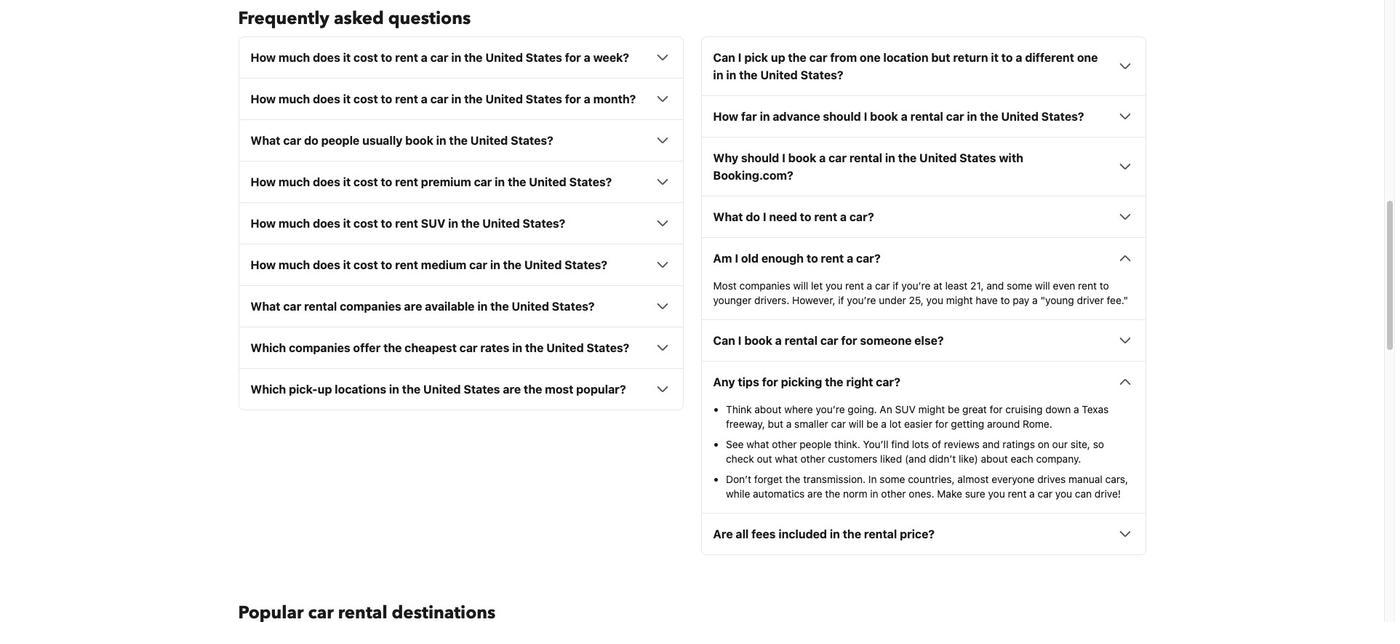 Task type: vqa. For each thing, say whether or not it's contained in the screenshot.
Airport taxis link
no



Task type: locate. For each thing, give the bounding box(es) containing it.
1 horizontal spatial suv
[[895, 403, 916, 416]]

people down smaller
[[800, 438, 832, 451]]

what
[[747, 438, 769, 451], [775, 453, 798, 465]]

2 horizontal spatial other
[[881, 488, 906, 500]]

book right usually
[[405, 134, 434, 147]]

how much does it cost to rent a car in the united states for a month?
[[251, 93, 636, 106]]

and inside most companies will let you rent a car if you're at least 21, and some will even rent to younger drivers. however, if you're under 25, you might have to pay a "young driver fee."
[[987, 280, 1004, 292]]

1 horizontal spatial people
[[800, 438, 832, 451]]

0 horizontal spatial will
[[793, 280, 808, 292]]

0 horizontal spatial if
[[838, 294, 844, 307]]

with
[[999, 152, 1024, 165]]

0 vertical spatial if
[[893, 280, 899, 292]]

a right enough
[[847, 252, 854, 265]]

might up easier
[[919, 403, 945, 416]]

car? up an at the bottom
[[876, 376, 901, 389]]

0 horizontal spatial some
[[880, 473, 905, 485]]

companies up pick-
[[289, 341, 350, 355]]

1 cost from the top
[[354, 51, 378, 64]]

0 horizontal spatial one
[[860, 51, 881, 64]]

4 does from the top
[[313, 217, 340, 230]]

0 vertical spatial which
[[251, 341, 286, 355]]

it inside how much does it cost to rent premium car in the united states? dropdown button
[[343, 176, 351, 189]]

which for which companies offer the cheapest car rates  in the united states?
[[251, 341, 286, 355]]

0 horizontal spatial but
[[768, 418, 784, 430]]

to up fee."
[[1100, 280, 1109, 292]]

i left old
[[735, 252, 739, 265]]

i down younger
[[738, 334, 742, 347]]

should
[[823, 110, 861, 123], [741, 152, 779, 165]]

1 horizontal spatial do
[[746, 210, 760, 224]]

cost
[[354, 51, 378, 64], [354, 93, 378, 106], [354, 176, 378, 189], [354, 217, 378, 230], [354, 258, 378, 272]]

1 vertical spatial other
[[801, 453, 826, 465]]

texas
[[1082, 403, 1109, 416]]

rent inside dropdown button
[[395, 51, 418, 64]]

does inside how much does it cost to rent a car in the united states for a month? dropdown button
[[313, 93, 340, 106]]

0 horizontal spatial about
[[755, 403, 782, 416]]

1 vertical spatial be
[[867, 418, 879, 430]]

1 does from the top
[[313, 51, 340, 64]]

to
[[381, 51, 392, 64], [1002, 51, 1013, 64], [381, 93, 392, 106], [381, 176, 392, 189], [800, 210, 812, 224], [381, 217, 392, 230], [807, 252, 818, 265], [381, 258, 392, 272], [1100, 280, 1109, 292], [1001, 294, 1010, 307]]

1 vertical spatial some
[[880, 473, 905, 485]]

1 vertical spatial if
[[838, 294, 844, 307]]

1 vertical spatial might
[[919, 403, 945, 416]]

the up how much does it cost to rent medium car in the united states? dropdown button
[[461, 217, 480, 230]]

0 vertical spatial about
[[755, 403, 782, 416]]

a
[[421, 51, 428, 64], [584, 51, 591, 64], [1016, 51, 1023, 64], [421, 93, 428, 106], [584, 93, 591, 106], [901, 110, 908, 123], [819, 152, 826, 165], [840, 210, 847, 224], [847, 252, 854, 265], [867, 280, 873, 292], [1033, 294, 1038, 307], [775, 334, 782, 347], [1074, 403, 1079, 416], [786, 418, 792, 430], [881, 418, 887, 430], [1030, 488, 1035, 500]]

be up getting
[[948, 403, 960, 416]]

suv inside think about where you're going. an suv might be great for cruising down a texas freeway, but a smaller car will be a lot easier for getting around rome.
[[895, 403, 916, 416]]

0 vertical spatial should
[[823, 110, 861, 123]]

norm
[[843, 488, 868, 500]]

what inside what car rental companies are available in the united states? dropdown button
[[251, 300, 281, 313]]

some up the pay in the top right of the page
[[1007, 280, 1033, 292]]

0 vertical spatial can
[[713, 51, 735, 64]]

1 horizontal spatial if
[[893, 280, 899, 292]]

companies
[[740, 280, 791, 292], [340, 300, 401, 313], [289, 341, 350, 355]]

the right rates
[[525, 341, 544, 355]]

car inside don't forget the transmission. in some countries, almost everyone drives manual cars, while automatics are the norm in other ones. make sure you rent a car you can drive!
[[1038, 488, 1053, 500]]

driver
[[1077, 294, 1104, 307]]

one right from
[[860, 51, 881, 64]]

0 horizontal spatial suv
[[421, 217, 445, 230]]

are all fees included in the rental price? button
[[713, 525, 1134, 543]]

1 vertical spatial car?
[[856, 252, 881, 265]]

from
[[830, 51, 857, 64]]

should right advance
[[823, 110, 861, 123]]

2 much from the top
[[279, 93, 310, 106]]

the right offer
[[383, 341, 402, 355]]

if up under
[[893, 280, 899, 292]]

should inside 'how far in advance should i book a rental car in the united states?' dropdown button
[[823, 110, 861, 123]]

0 vertical spatial and
[[987, 280, 1004, 292]]

states left 'with'
[[960, 152, 996, 165]]

book inside 'why should i book a car rental in the united states with booking.com?'
[[788, 152, 817, 165]]

usually
[[362, 134, 403, 147]]

enough
[[762, 252, 804, 265]]

rent
[[395, 51, 418, 64], [395, 93, 418, 106], [395, 176, 418, 189], [814, 210, 838, 224], [395, 217, 418, 230], [821, 252, 844, 265], [395, 258, 418, 272], [845, 280, 864, 292], [1078, 280, 1097, 292], [1008, 488, 1027, 500]]

1 horizontal spatial one
[[1077, 51, 1098, 64]]

1 vertical spatial should
[[741, 152, 779, 165]]

2 vertical spatial you're
[[816, 403, 845, 416]]

which companies offer the cheapest car rates  in the united states? button
[[251, 339, 671, 357]]

5 does from the top
[[313, 258, 340, 272]]

2 cost from the top
[[354, 93, 378, 106]]

car? up under
[[856, 252, 881, 265]]

lot
[[890, 418, 902, 430]]

1 horizontal spatial what
[[775, 453, 798, 465]]

i up the booking.com?
[[782, 152, 786, 165]]

does inside how much does it cost to rent premium car in the united states? dropdown button
[[313, 176, 340, 189]]

2 can from the top
[[713, 334, 735, 347]]

to right return
[[1002, 51, 1013, 64]]

frequently
[[238, 7, 330, 31]]

0 horizontal spatial might
[[919, 403, 945, 416]]

great
[[963, 403, 987, 416]]

it for how much does it cost to rent medium car in the united states?
[[343, 258, 351, 272]]

0 horizontal spatial other
[[772, 438, 797, 451]]

other inside don't forget the transmission. in some countries, almost everyone drives manual cars, while automatics are the norm in other ones. make sure you rent a car you can drive!
[[881, 488, 906, 500]]

i left the pick
[[738, 51, 742, 64]]

but right freeway,
[[768, 418, 784, 430]]

a down how much does it cost to rent a car in the united states for a week? on the top
[[421, 93, 428, 106]]

if right however,
[[838, 294, 844, 307]]

which for which pick-up locations in the united states are the most popular?
[[251, 383, 286, 396]]

how for how much does it cost to rent premium car in the united states?
[[251, 176, 276, 189]]

1 vertical spatial and
[[983, 438, 1000, 451]]

how for how much does it cost to rent a car in the united states for a month?
[[251, 93, 276, 106]]

2 vertical spatial other
[[881, 488, 906, 500]]

0 vertical spatial might
[[946, 294, 973, 307]]

what car do people usually book in the united states? button
[[251, 132, 671, 149]]

rent left medium
[[395, 258, 418, 272]]

0 vertical spatial but
[[932, 51, 951, 64]]

a left different
[[1016, 51, 1023, 64]]

see what other people think. you'll find lots of reviews and ratings on our site, so check out what other customers liked (and didn't like) about each company.
[[726, 438, 1104, 465]]

does inside "how much does it cost to rent suv in the united states?" dropdown button
[[313, 217, 340, 230]]

how much does it cost to rent suv in the united states?
[[251, 217, 566, 230]]

it inside how much does it cost to rent a car in the united states for a week? dropdown button
[[343, 51, 351, 64]]

1 vertical spatial about
[[981, 453, 1008, 465]]

1 horizontal spatial up
[[771, 51, 785, 64]]

1 vertical spatial you're
[[847, 294, 876, 307]]

up right the pick
[[771, 51, 785, 64]]

each
[[1011, 453, 1034, 465]]

a down everyone
[[1030, 488, 1035, 500]]

0 vertical spatial some
[[1007, 280, 1033, 292]]

the up rates
[[491, 300, 509, 313]]

1 horizontal spatial should
[[823, 110, 861, 123]]

book down advance
[[788, 152, 817, 165]]

does inside how much does it cost to rent a car in the united states for a week? dropdown button
[[313, 51, 340, 64]]

states?
[[801, 69, 844, 82], [1042, 110, 1084, 123], [511, 134, 554, 147], [569, 176, 612, 189], [523, 217, 566, 230], [565, 258, 608, 272], [552, 300, 595, 313], [587, 341, 630, 355]]

be down going.
[[867, 418, 879, 430]]

rent up let
[[821, 252, 844, 265]]

0 vertical spatial what
[[251, 134, 281, 147]]

2 which from the top
[[251, 383, 286, 396]]

rent down everyone
[[1008, 488, 1027, 500]]

and up have
[[987, 280, 1004, 292]]

how
[[251, 51, 276, 64], [251, 93, 276, 106], [713, 110, 739, 123], [251, 176, 276, 189], [251, 217, 276, 230], [251, 258, 276, 272]]

the down the pick
[[739, 69, 758, 82]]

5 cost from the top
[[354, 258, 378, 272]]

how much does it cost to rent premium car in the united states? button
[[251, 173, 671, 191]]

a inside can i pick up the car from one location but return it to a different one in in the united states?
[[1016, 51, 1023, 64]]

how for how much does it cost to rent a car in the united states for a week?
[[251, 51, 276, 64]]

how inside dropdown button
[[251, 51, 276, 64]]

and inside see what other people think. you'll find lots of reviews and ratings on our site, so check out what other customers liked (and didn't like) about each company.
[[983, 438, 1000, 451]]

you're
[[902, 280, 931, 292], [847, 294, 876, 307], [816, 403, 845, 416]]

0 vertical spatial people
[[321, 134, 360, 147]]

people inside dropdown button
[[321, 134, 360, 147]]

a right down
[[1074, 403, 1079, 416]]

about inside think about where you're going. an suv might be great for cruising down a texas freeway, but a smaller car will be a lot easier for getting around rome.
[[755, 403, 782, 416]]

people left usually
[[321, 134, 360, 147]]

manual
[[1069, 473, 1103, 485]]

you're up 25,
[[902, 280, 931, 292]]

you're left under
[[847, 294, 876, 307]]

smaller
[[795, 418, 828, 430]]

0 horizontal spatial you're
[[816, 403, 845, 416]]

the down cheapest
[[402, 383, 421, 396]]

1 vertical spatial can
[[713, 334, 735, 347]]

much for how much does it cost to rent a car in the united states for a month?
[[279, 93, 310, 106]]

might inside think about where you're going. an suv might be great for cruising down a texas freeway, but a smaller car will be a lot easier for getting around rome.
[[919, 403, 945, 416]]

up inside "which pick-up locations in the united states are the most popular?" dropdown button
[[318, 383, 332, 396]]

states inside 'why should i book a car rental in the united states with booking.com?'
[[960, 152, 996, 165]]

i inside can i pick up the car from one location but return it to a different one in in the united states?
[[738, 51, 742, 64]]

to up how much does it cost to rent medium car in the united states?
[[381, 217, 392, 230]]

car inside think about where you're going. an suv might be great for cruising down a texas freeway, but a smaller car will be a lot easier for getting around rome.
[[831, 418, 846, 430]]

car inside 'why should i book a car rental in the united states with booking.com?'
[[829, 152, 847, 165]]

what for what car do people usually book in the united states?
[[251, 134, 281, 147]]

0 vertical spatial suv
[[421, 217, 445, 230]]

can down younger
[[713, 334, 735, 347]]

rent left "premium"
[[395, 176, 418, 189]]

are down rates
[[503, 383, 521, 396]]

what inside what car do people usually book in the united states? dropdown button
[[251, 134, 281, 147]]

states
[[526, 51, 562, 64], [526, 93, 562, 106], [960, 152, 996, 165], [464, 383, 500, 396]]

1 vertical spatial people
[[800, 438, 832, 451]]

1 vertical spatial what
[[713, 210, 743, 224]]

people
[[321, 134, 360, 147], [800, 438, 832, 451]]

but left return
[[932, 51, 951, 64]]

4 much from the top
[[279, 217, 310, 230]]

younger
[[713, 294, 752, 307]]

how far in advance should i book a rental car in the united states? button
[[713, 108, 1134, 125]]

2 horizontal spatial you're
[[902, 280, 931, 292]]

to down usually
[[381, 176, 392, 189]]

might inside most companies will let you rent a car if you're at least 21, and some will even rent to younger drivers. however, if you're under 25, you might have to pay a "young driver fee."
[[946, 294, 973, 307]]

people inside see what other people think. you'll find lots of reviews and ratings on our site, so check out what other customers liked (and didn't like) about each company.
[[800, 438, 832, 451]]

states down rates
[[464, 383, 500, 396]]

for up the around
[[990, 403, 1003, 416]]

0 vertical spatial up
[[771, 51, 785, 64]]

0 vertical spatial car?
[[850, 210, 874, 224]]

1 horizontal spatial about
[[981, 453, 1008, 465]]

3 cost from the top
[[354, 176, 378, 189]]

cheapest
[[405, 341, 457, 355]]

popular?
[[576, 383, 626, 396]]

companies up drivers.
[[740, 280, 791, 292]]

tips
[[738, 376, 759, 389]]

2 vertical spatial are
[[808, 488, 823, 500]]

will up "young
[[1035, 280, 1050, 292]]

1 can from the top
[[713, 51, 735, 64]]

states left week?
[[526, 51, 562, 64]]

0 horizontal spatial do
[[304, 134, 318, 147]]

a right the pay in the top right of the page
[[1033, 294, 1038, 307]]

a left week?
[[584, 51, 591, 64]]

it for how much does it cost to rent a car in the united states for a week?
[[343, 51, 351, 64]]

1 horizontal spatial but
[[932, 51, 951, 64]]

which pick-up locations in the united states are the most popular?
[[251, 383, 626, 396]]

to inside dropdown button
[[381, 51, 392, 64]]

much for how much does it cost to rent medium car in the united states?
[[279, 258, 310, 272]]

1 horizontal spatial are
[[503, 383, 521, 396]]

around
[[987, 418, 1020, 430]]

you
[[826, 280, 843, 292], [927, 294, 944, 307], [988, 488, 1005, 500], [1055, 488, 1072, 500]]

to left the pay in the top right of the page
[[1001, 294, 1010, 307]]

for left week?
[[565, 51, 581, 64]]

ones.
[[909, 488, 935, 500]]

25,
[[909, 294, 924, 307]]

which pick-up locations in the united states are the most popular? button
[[251, 381, 671, 398]]

other left ones.
[[881, 488, 906, 500]]

1 vertical spatial but
[[768, 418, 784, 430]]

it
[[343, 51, 351, 64], [991, 51, 999, 64], [343, 93, 351, 106], [343, 176, 351, 189], [343, 217, 351, 230], [343, 258, 351, 272]]

2 horizontal spatial are
[[808, 488, 823, 500]]

it inside how much does it cost to rent a car in the united states for a month? dropdown button
[[343, 93, 351, 106]]

have
[[976, 294, 998, 307]]

do left usually
[[304, 134, 318, 147]]

4 cost from the top
[[354, 217, 378, 230]]

1 vertical spatial suv
[[895, 403, 916, 416]]

drive!
[[1095, 488, 1121, 500]]

5 much from the top
[[279, 258, 310, 272]]

can i book a rental car for someone else? button
[[713, 332, 1134, 349]]

can for can i book a rental car for someone else?
[[713, 334, 735, 347]]

a down drivers.
[[775, 334, 782, 347]]

does inside how much does it cost to rent medium car in the united states? dropdown button
[[313, 258, 340, 272]]

united
[[486, 51, 523, 64], [761, 69, 798, 82], [486, 93, 523, 106], [1001, 110, 1039, 123], [471, 134, 508, 147], [920, 152, 957, 165], [529, 176, 567, 189], [482, 217, 520, 230], [524, 258, 562, 272], [512, 300, 549, 313], [546, 341, 584, 355], [423, 383, 461, 396]]

might down least at the right top
[[946, 294, 973, 307]]

what inside what do i need to rent a car? dropdown button
[[713, 210, 743, 224]]

0 horizontal spatial are
[[404, 300, 422, 313]]

how far in advance should i book a rental car in the united states?
[[713, 110, 1084, 123]]

for inside dropdown button
[[565, 51, 581, 64]]

one
[[860, 51, 881, 64], [1077, 51, 1098, 64]]

can inside can i pick up the car from one location but return it to a different one in in the united states?
[[713, 51, 735, 64]]

to down how much does it cost to rent suv in the united states?
[[381, 258, 392, 272]]

0 vertical spatial what
[[747, 438, 769, 451]]

a inside 'how far in advance should i book a rental car in the united states?' dropdown button
[[901, 110, 908, 123]]

1 vertical spatial companies
[[340, 300, 401, 313]]

sure
[[965, 488, 986, 500]]

people for usually
[[321, 134, 360, 147]]

reviews
[[944, 438, 980, 451]]

2 does from the top
[[313, 93, 340, 106]]

can inside can i book a rental car for someone else? dropdown button
[[713, 334, 735, 347]]

i left need
[[763, 210, 767, 224]]

it inside can i pick up the car from one location but return it to a different one in in the united states?
[[991, 51, 999, 64]]

think about where you're going. an suv might be great for cruising down a texas freeway, but a smaller car will be a lot easier for getting around rome.
[[726, 403, 1109, 430]]

much inside dropdown button
[[279, 51, 310, 64]]

do left need
[[746, 210, 760, 224]]

1 horizontal spatial you're
[[847, 294, 876, 307]]

what for what car rental companies are available in the united states?
[[251, 300, 281, 313]]

0 vertical spatial companies
[[740, 280, 791, 292]]

1 vertical spatial which
[[251, 383, 286, 396]]

what up out
[[747, 438, 769, 451]]

2 vertical spatial what
[[251, 300, 281, 313]]

companies inside most companies will let you rent a car if you're at least 21, and some will even rent to younger drivers. however, if you're under 25, you might have to pay a "young driver fee."
[[740, 280, 791, 292]]

2 vertical spatial companies
[[289, 341, 350, 355]]

0 horizontal spatial should
[[741, 152, 779, 165]]

and
[[987, 280, 1004, 292], [983, 438, 1000, 451]]

companies up offer
[[340, 300, 401, 313]]

1 much from the top
[[279, 51, 310, 64]]

1 horizontal spatial will
[[849, 418, 864, 430]]

the down return
[[980, 110, 999, 123]]

available
[[425, 300, 475, 313]]

cost inside dropdown button
[[354, 51, 378, 64]]

it inside "how much does it cost to rent suv in the united states?" dropdown button
[[343, 217, 351, 230]]

1 vertical spatial what
[[775, 453, 798, 465]]

1 vertical spatial are
[[503, 383, 521, 396]]

3 does from the top
[[313, 176, 340, 189]]

cost for how much does it cost to rent suv in the united states?
[[354, 217, 378, 230]]

a down 'why should i book a car rental in the united states with booking.com?'
[[840, 210, 847, 224]]

one right different
[[1077, 51, 1098, 64]]

1 horizontal spatial be
[[948, 403, 960, 416]]

in inside don't forget the transmission. in some countries, almost everyone drives manual cars, while automatics are the norm in other ones. make sure you rent a car you can drive!
[[870, 488, 879, 500]]

1 horizontal spatial other
[[801, 453, 826, 465]]

and down the around
[[983, 438, 1000, 451]]

what right out
[[775, 453, 798, 465]]

am
[[713, 252, 732, 265]]

site,
[[1071, 438, 1091, 451]]

1 horizontal spatial might
[[946, 294, 973, 307]]

suv
[[421, 217, 445, 230], [895, 403, 916, 416]]

0 horizontal spatial up
[[318, 383, 332, 396]]

2 one from the left
[[1077, 51, 1098, 64]]

how much does it cost to rent a car in the united states for a week? button
[[251, 49, 671, 66]]

to down asked
[[381, 51, 392, 64]]

other up transmission. on the bottom of the page
[[801, 453, 826, 465]]

might
[[946, 294, 973, 307], [919, 403, 945, 416]]

what
[[251, 134, 281, 147], [713, 210, 743, 224], [251, 300, 281, 313]]

0 horizontal spatial people
[[321, 134, 360, 147]]

1 which from the top
[[251, 341, 286, 355]]

don't forget the transmission. in some countries, almost everyone drives manual cars, while automatics are the norm in other ones. make sure you rent a car you can drive!
[[726, 473, 1128, 500]]

suv down how much does it cost to rent premium car in the united states?
[[421, 217, 445, 230]]

make
[[937, 488, 962, 500]]

but inside can i pick up the car from one location but return it to a different one in in the united states?
[[932, 51, 951, 64]]

location
[[884, 51, 929, 64]]

rental inside 'why should i book a car rental in the united states with booking.com?'
[[850, 152, 883, 165]]

3 much from the top
[[279, 176, 310, 189]]

customers
[[828, 453, 878, 465]]

1 vertical spatial up
[[318, 383, 332, 396]]

what car rental companies are available in the united states? button
[[251, 298, 671, 315]]

how much does it cost to rent a car in the united states for a month? button
[[251, 90, 671, 108]]

1 horizontal spatial some
[[1007, 280, 1033, 292]]

it inside how much does it cost to rent medium car in the united states? dropdown button
[[343, 258, 351, 272]]

lots
[[912, 438, 929, 451]]

are down transmission. on the bottom of the page
[[808, 488, 823, 500]]

car? down 'why should i book a car rental in the united states with booking.com?'
[[850, 210, 874, 224]]

for left someone
[[841, 334, 858, 347]]

locations
[[335, 383, 386, 396]]

out
[[757, 453, 772, 465]]

fees
[[752, 528, 776, 541]]

the down norm
[[843, 528, 861, 541]]



Task type: describe. For each thing, give the bounding box(es) containing it.
drives
[[1038, 473, 1066, 485]]

how for how much does it cost to rent medium car in the united states?
[[251, 258, 276, 272]]

car inside most companies will let you rent a car if you're at least 21, and some will even rent to younger drivers. however, if you're under 25, you might have to pay a "young driver fee."
[[875, 280, 890, 292]]

what car rental companies are available in the united states?
[[251, 300, 595, 313]]

fee."
[[1107, 294, 1128, 307]]

united inside can i pick up the car from one location but return it to a different one in in the united states?
[[761, 69, 798, 82]]

the down "how much does it cost to rent suv in the united states?" dropdown button at left
[[503, 258, 522, 272]]

the down how much does it cost to rent a car in the united states for a week? dropdown button at the left of the page
[[464, 93, 483, 106]]

it for how much does it cost to rent a car in the united states for a month?
[[343, 93, 351, 106]]

find
[[891, 438, 909, 451]]

frequently asked questions
[[238, 7, 471, 31]]

it for how much does it cost to rent premium car in the united states?
[[343, 176, 351, 189]]

don't
[[726, 473, 752, 485]]

you down at
[[927, 294, 944, 307]]

any tips for picking the right car? button
[[713, 373, 1134, 391]]

rent up the what car do people usually book in the united states?
[[395, 93, 418, 106]]

most
[[545, 383, 574, 396]]

why should i book a car rental in the united states with booking.com?
[[713, 152, 1024, 182]]

let
[[811, 280, 823, 292]]

questions
[[388, 7, 471, 31]]

all
[[736, 528, 749, 541]]

the left right
[[825, 376, 844, 389]]

how much does it cost to rent medium car in the united states?
[[251, 258, 608, 272]]

will inside think about where you're going. an suv might be great for cruising down a texas freeway, but a smaller car will be a lot easier for getting around rome.
[[849, 418, 864, 430]]

down
[[1046, 403, 1071, 416]]

right
[[846, 376, 873, 389]]

while
[[726, 488, 750, 500]]

how much does it cost to rent suv in the united states? button
[[251, 215, 671, 232]]

1 vertical spatial do
[[746, 210, 760, 224]]

to right need
[[800, 210, 812, 224]]

the down transmission. on the bottom of the page
[[825, 488, 840, 500]]

premium
[[421, 176, 471, 189]]

2 vertical spatial car?
[[876, 376, 901, 389]]

on
[[1038, 438, 1050, 451]]

the up "how much does it cost to rent suv in the united states?" dropdown button at left
[[508, 176, 526, 189]]

ratings
[[1003, 438, 1035, 451]]

am i old enough to rent a car? button
[[713, 250, 1134, 267]]

car? for what do i need to rent a car?
[[850, 210, 874, 224]]

a inside can i book a rental car for someone else? dropdown button
[[775, 334, 782, 347]]

much for how much does it cost to rent premium car in the united states?
[[279, 176, 310, 189]]

didn't
[[929, 453, 956, 465]]

are all fees included in the rental price?
[[713, 528, 935, 541]]

cost for how much does it cost to rent premium car in the united states?
[[354, 176, 378, 189]]

does for how much does it cost to rent suv in the united states?
[[313, 217, 340, 230]]

a inside don't forget the transmission. in some countries, almost everyone drives manual cars, while automatics are the norm in other ones. make sure you rent a car you can drive!
[[1030, 488, 1035, 500]]

does for how much does it cost to rent a car in the united states for a month?
[[313, 93, 340, 106]]

week?
[[593, 51, 629, 64]]

the up how much does it cost to rent a car in the united states for a month? dropdown button
[[464, 51, 483, 64]]

book up 'why should i book a car rental in the united states with booking.com?'
[[870, 110, 898, 123]]

cruising
[[1006, 403, 1043, 416]]

everyone
[[992, 473, 1035, 485]]

what do i need to rent a car?
[[713, 210, 874, 224]]

how for how far in advance should i book a rental car in the united states?
[[713, 110, 739, 123]]

any
[[713, 376, 735, 389]]

can i pick up the car from one location but return it to a different one in in the united states?
[[713, 51, 1098, 82]]

0 vertical spatial do
[[304, 134, 318, 147]]

month?
[[593, 93, 636, 106]]

i up 'why should i book a car rental in the united states with booking.com?'
[[864, 110, 868, 123]]

advance
[[773, 110, 820, 123]]

you're inside think about where you're going. an suv might be great for cruising down a texas freeway, but a smaller car will be a lot easier for getting around rome.
[[816, 403, 845, 416]]

what do i need to rent a car? button
[[713, 208, 1134, 226]]

easier
[[904, 418, 933, 430]]

a down questions
[[421, 51, 428, 64]]

does for how much does it cost to rent medium car in the united states?
[[313, 258, 340, 272]]

you right let
[[826, 280, 843, 292]]

to up usually
[[381, 93, 392, 106]]

rent up driver
[[1078, 280, 1097, 292]]

suv inside dropdown button
[[421, 217, 445, 230]]

can
[[1075, 488, 1092, 500]]

states left month?
[[526, 93, 562, 106]]

much for how much does it cost to rent suv in the united states?
[[279, 217, 310, 230]]

rent inside don't forget the transmission. in some countries, almost everyone drives manual cars, while automatics are the norm in other ones. make sure you rent a car you can drive!
[[1008, 488, 1027, 500]]

the up automatics
[[785, 473, 801, 485]]

liked
[[880, 453, 902, 465]]

to up let
[[807, 252, 818, 265]]

0 horizontal spatial be
[[867, 418, 879, 430]]

cost for how much does it cost to rent medium car in the united states?
[[354, 258, 378, 272]]

but inside think about where you're going. an suv might be great for cruising down a texas freeway, but a smaller car will be a lot easier for getting around rome.
[[768, 418, 784, 430]]

you'll
[[863, 438, 889, 451]]

a down where
[[786, 418, 792, 430]]

cars,
[[1106, 473, 1128, 485]]

any tips for picking the right car?
[[713, 376, 901, 389]]

states? inside can i pick up the car from one location but return it to a different one in in the united states?
[[801, 69, 844, 82]]

like)
[[959, 453, 978, 465]]

should inside 'why should i book a car rental in the united states with booking.com?'
[[741, 152, 779, 165]]

0 vertical spatial be
[[948, 403, 960, 416]]

am i old enough to rent a car?
[[713, 252, 881, 265]]

a right let
[[867, 280, 873, 292]]

(and
[[905, 453, 926, 465]]

most
[[713, 280, 737, 292]]

most companies will let you rent a car if you're at least 21, and some will even rent to younger drivers. however, if you're under 25, you might have to pay a "young driver fee."
[[713, 280, 1128, 307]]

picking
[[781, 376, 822, 389]]

countries,
[[908, 473, 955, 485]]

are inside don't forget the transmission. in some countries, almost everyone drives manual cars, while automatics are the norm in other ones. make sure you rent a car you can drive!
[[808, 488, 823, 500]]

"young
[[1041, 294, 1074, 307]]

a inside what do i need to rent a car? dropdown button
[[840, 210, 847, 224]]

car? for am i old enough to rent a car?
[[856, 252, 881, 265]]

i inside 'why should i book a car rental in the united states with booking.com?'
[[782, 152, 786, 165]]

for right tips on the right of the page
[[762, 376, 778, 389]]

how much does it cost to rent a car in the united states for a week?
[[251, 51, 629, 64]]

car inside can i pick up the car from one location but return it to a different one in in the united states?
[[809, 51, 828, 64]]

a left month?
[[584, 93, 591, 106]]

for left month?
[[565, 93, 581, 106]]

what for what do i need to rent a car?
[[713, 210, 743, 224]]

offer
[[353, 341, 381, 355]]

an
[[880, 403, 893, 416]]

however,
[[792, 294, 836, 307]]

2 horizontal spatial will
[[1035, 280, 1050, 292]]

cost for how much does it cost to rent a car in the united states for a week?
[[354, 51, 378, 64]]

drivers.
[[754, 294, 790, 307]]

you right sure at bottom
[[988, 488, 1005, 500]]

can i pick up the car from one location but return it to a different one in in the united states? button
[[713, 49, 1134, 84]]

1 one from the left
[[860, 51, 881, 64]]

medium
[[421, 258, 467, 272]]

so
[[1093, 438, 1104, 451]]

can i book a rental car for someone else?
[[713, 334, 944, 347]]

to inside can i pick up the car from one location but return it to a different one in in the united states?
[[1002, 51, 1013, 64]]

are
[[713, 528, 733, 541]]

some inside don't forget the transmission. in some countries, almost everyone drives manual cars, while automatics are the norm in other ones. make sure you rent a car you can drive!
[[880, 473, 905, 485]]

at
[[934, 280, 943, 292]]

pick-
[[289, 383, 318, 396]]

the inside 'why should i book a car rental in the united states with booking.com?'
[[898, 152, 917, 165]]

company.
[[1036, 453, 1081, 465]]

else?
[[915, 334, 944, 347]]

almost
[[958, 473, 989, 485]]

the right the pick
[[788, 51, 807, 64]]

some inside most companies will let you rent a car if you're at least 21, and some will even rent to younger drivers. however, if you're under 25, you might have to pay a "young driver fee."
[[1007, 280, 1033, 292]]

it for how much does it cost to rent suv in the united states?
[[343, 217, 351, 230]]

going.
[[848, 403, 877, 416]]

0 vertical spatial are
[[404, 300, 422, 313]]

companies for will
[[740, 280, 791, 292]]

people for think.
[[800, 438, 832, 451]]

check
[[726, 453, 754, 465]]

a inside 'why should i book a car rental in the united states with booking.com?'
[[819, 152, 826, 165]]

what car do people usually book in the united states?
[[251, 134, 554, 147]]

0 vertical spatial other
[[772, 438, 797, 451]]

a inside "am i old enough to rent a car?" dropdown button
[[847, 252, 854, 265]]

rent right let
[[845, 280, 864, 292]]

the down how much does it cost to rent a car in the united states for a month? dropdown button
[[449, 134, 468, 147]]

rent up how much does it cost to rent medium car in the united states?
[[395, 217, 418, 230]]

for up the of
[[935, 418, 948, 430]]

much for how much does it cost to rent a car in the united states for a week?
[[279, 51, 310, 64]]

0 horizontal spatial what
[[747, 438, 769, 451]]

getting
[[951, 418, 985, 430]]

different
[[1025, 51, 1075, 64]]

the left most
[[524, 383, 542, 396]]

why should i book a car rental in the united states with booking.com? button
[[713, 149, 1134, 184]]

does for how much does it cost to rent premium car in the united states?
[[313, 176, 340, 189]]

21,
[[971, 280, 984, 292]]

companies for offer
[[289, 341, 350, 355]]

in inside 'why should i book a car rental in the united states with booking.com?'
[[885, 152, 896, 165]]

rent right need
[[814, 210, 838, 224]]

included
[[779, 528, 827, 541]]

0 vertical spatial you're
[[902, 280, 931, 292]]

a left lot
[[881, 418, 887, 430]]

of
[[932, 438, 941, 451]]

up inside can i pick up the car from one location but return it to a different one in in the united states?
[[771, 51, 785, 64]]

about inside see what other people think. you'll find lots of reviews and ratings on our site, so check out what other customers liked (and didn't like) about each company.
[[981, 453, 1008, 465]]

you down drives
[[1055, 488, 1072, 500]]

see
[[726, 438, 744, 451]]

book down drivers.
[[744, 334, 773, 347]]

even
[[1053, 280, 1076, 292]]

old
[[741, 252, 759, 265]]

return
[[953, 51, 988, 64]]

united inside 'why should i book a car rental in the united states with booking.com?'
[[920, 152, 957, 165]]

can for can i pick up the car from one location but return it to a different one in in the united states?
[[713, 51, 735, 64]]

pay
[[1013, 294, 1030, 307]]

rates
[[480, 341, 510, 355]]

our
[[1053, 438, 1068, 451]]

how for how much does it cost to rent suv in the united states?
[[251, 217, 276, 230]]

cost for how much does it cost to rent a car in the united states for a month?
[[354, 93, 378, 106]]

does for how much does it cost to rent a car in the united states for a week?
[[313, 51, 340, 64]]



